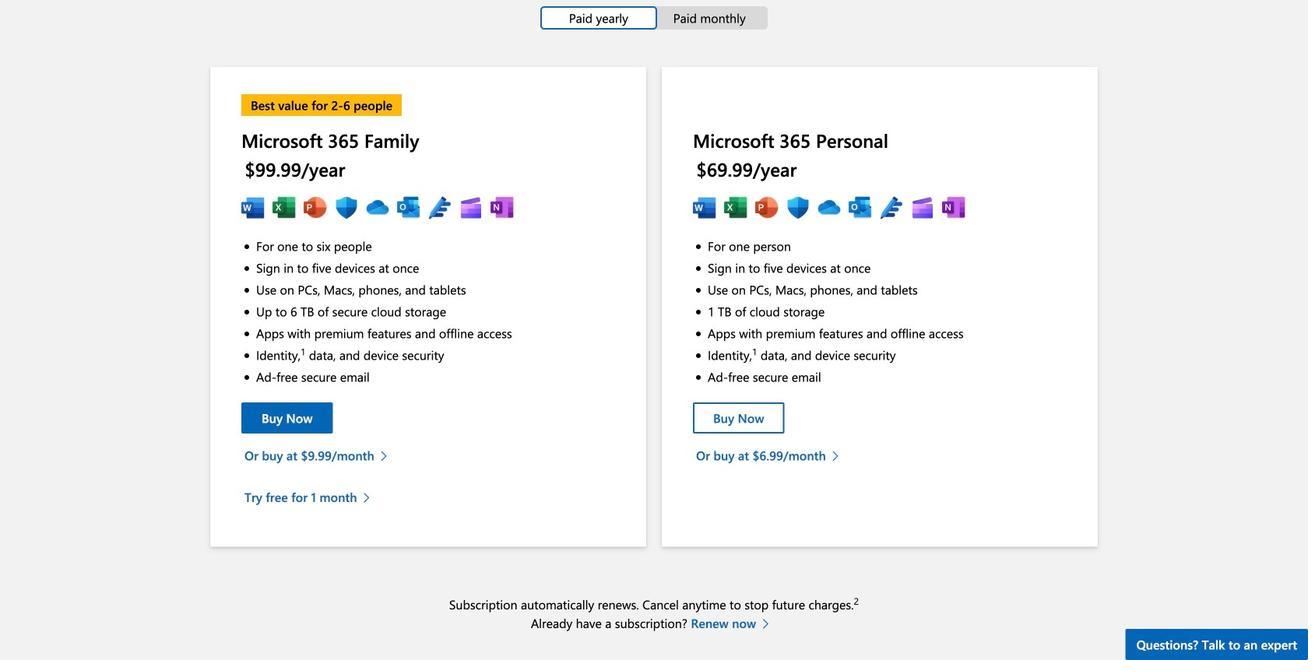 Task type: locate. For each thing, give the bounding box(es) containing it.
0 horizontal spatial ms outlook image
[[397, 196, 421, 220]]

ms powerpoint image right ms excel image
[[304, 196, 327, 220]]

0 horizontal spatial ms onedrive image
[[366, 196, 390, 220]]

2 ms word image from the left
[[693, 196, 717, 220]]

ms word image left ms excel image
[[242, 196, 265, 220]]

1 horizontal spatial ms word image
[[693, 196, 717, 220]]

ms onenote image
[[491, 196, 514, 220], [943, 196, 966, 220]]

1 horizontal spatial ms onenote image
[[943, 196, 966, 220]]

ms word image
[[242, 196, 265, 220], [693, 196, 717, 220]]

1 horizontal spatial ms onedrive image
[[818, 196, 841, 220]]

ms onenote image right ms clipchamp image
[[943, 196, 966, 220]]

ms onedrive image
[[366, 196, 390, 220], [818, 196, 841, 220]]

1 ms onenote image from the left
[[491, 196, 514, 220]]

ms outlook image left ms editor icon at the left
[[397, 196, 421, 220]]

0 horizontal spatial ms word image
[[242, 196, 265, 220]]

1 ms onedrive image from the left
[[366, 196, 390, 220]]

1 horizontal spatial ms powerpoint image
[[756, 196, 779, 220]]

1 ms powerpoint image from the left
[[304, 196, 327, 220]]

ms powerpoint image
[[304, 196, 327, 220], [756, 196, 779, 220]]

ms onenote image right ms clipchamp icon
[[491, 196, 514, 220]]

1 horizontal spatial ms defender image
[[787, 196, 810, 220]]

ms powerpoint image right ms excel icon
[[756, 196, 779, 220]]

1 horizontal spatial ms outlook image
[[849, 196, 873, 220]]

ms onedrive image left ms editor image
[[818, 196, 841, 220]]

ms word image left ms excel icon
[[693, 196, 717, 220]]

ms outlook image
[[397, 196, 421, 220], [849, 196, 873, 220]]

ms outlook image left ms editor image
[[849, 196, 873, 220]]

0 horizontal spatial ms onenote image
[[491, 196, 514, 220]]

1 ms outlook image from the left
[[397, 196, 421, 220]]

1 ms word image from the left
[[242, 196, 265, 220]]

ms onedrive image left ms editor icon at the left
[[366, 196, 390, 220]]

0 horizontal spatial ms powerpoint image
[[304, 196, 327, 220]]

ms defender image right ms excel icon
[[787, 196, 810, 220]]

0 horizontal spatial ms defender image
[[335, 196, 358, 220]]

2 ms defender image from the left
[[787, 196, 810, 220]]

ms defender image right ms excel image
[[335, 196, 358, 220]]

ms defender image
[[335, 196, 358, 220], [787, 196, 810, 220]]

1 ms defender image from the left
[[335, 196, 358, 220]]



Task type: vqa. For each thing, say whether or not it's contained in the screenshot.
second MS OneNote icon from the left
yes



Task type: describe. For each thing, give the bounding box(es) containing it.
ms clipchamp image
[[912, 196, 935, 220]]

ms excel image
[[725, 196, 748, 220]]

ms editor image
[[880, 196, 904, 220]]

2 ms onenote image from the left
[[943, 196, 966, 220]]

2 ms onedrive image from the left
[[818, 196, 841, 220]]

learn more about microsoft 365 home plans. tab list
[[19, 6, 1290, 30]]

ms excel image
[[273, 196, 296, 220]]

2 ms outlook image from the left
[[849, 196, 873, 220]]

2 ms powerpoint image from the left
[[756, 196, 779, 220]]

ms clipchamp image
[[460, 196, 483, 220]]

ms editor image
[[428, 196, 452, 220]]



